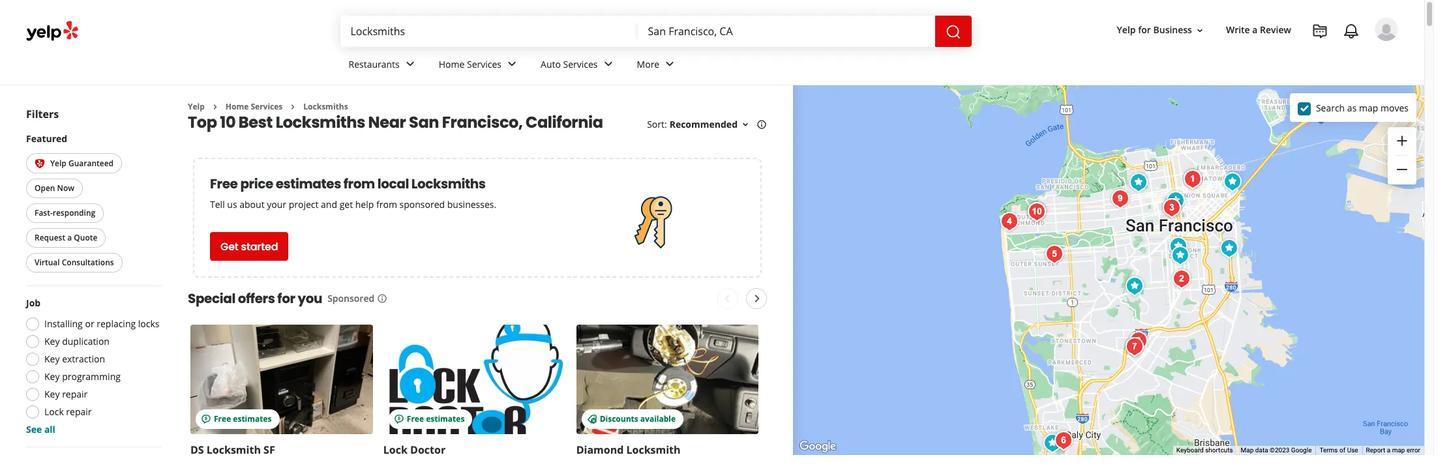 Task type: vqa. For each thing, say whether or not it's contained in the screenshot.
rss
no



Task type: locate. For each thing, give the bounding box(es) containing it.
guy the locksmith image
[[1040, 430, 1066, 455]]

services down find 'field'
[[467, 58, 502, 70]]

yelp link
[[188, 101, 205, 112]]

24 chevron down v2 image inside more link
[[662, 56, 678, 72]]

home services link down find 'field'
[[428, 47, 530, 85]]

2 16 free estimates v2 image from the left
[[394, 414, 404, 425]]

write
[[1226, 24, 1250, 36]]

a right write at the right top
[[1252, 24, 1258, 36]]

b&b locksmith and security image
[[1051, 427, 1077, 454]]

from
[[344, 175, 375, 193], [376, 199, 397, 211]]

4 24 chevron down v2 image from the left
[[662, 56, 678, 72]]

2 vertical spatial a
[[1387, 447, 1391, 454]]

of
[[1340, 447, 1346, 454]]

locksmiths right 16 chevron right v2 icon at the top
[[303, 101, 348, 112]]

2 free estimates link from the left
[[383, 325, 566, 435]]

2 24 chevron down v2 image from the left
[[504, 56, 520, 72]]

0 horizontal spatial services
[[251, 101, 283, 112]]

1 vertical spatial for
[[277, 290, 295, 308]]

a
[[1252, 24, 1258, 36], [67, 232, 72, 244], [1387, 447, 1391, 454]]

special
[[188, 290, 235, 308]]

24 chevron down v2 image left auto in the left of the page
[[504, 56, 520, 72]]

16 chevron down v2 image
[[1195, 25, 1205, 36], [740, 119, 751, 130]]

24 chevron down v2 image for home services
[[504, 56, 520, 72]]

sponsored
[[327, 292, 374, 305]]

16 chevron down v2 image inside yelp for business 'button'
[[1195, 25, 1205, 36]]

0 vertical spatial a
[[1252, 24, 1258, 36]]

project
[[289, 199, 319, 211]]

map left error
[[1392, 447, 1405, 454]]

keyboard shortcuts button
[[1176, 446, 1233, 455]]

0 horizontal spatial free estimates
[[214, 414, 272, 425]]

1 vertical spatial map
[[1392, 447, 1405, 454]]

quick locksmith image
[[1167, 242, 1193, 268]]

1 vertical spatial home
[[226, 101, 249, 112]]

free
[[210, 175, 238, 193], [214, 414, 231, 425], [407, 414, 424, 425]]

16 chevron down v2 image inside recommended popup button
[[740, 119, 751, 130]]

data
[[1255, 447, 1268, 454]]

locksmiths
[[303, 101, 348, 112], [276, 112, 365, 133], [411, 175, 486, 193]]

special offers for you
[[188, 290, 322, 308]]

©2023
[[1270, 447, 1290, 454]]

yelp right 16 yelp guaranteed v2 icon
[[50, 158, 66, 169]]

key down installing
[[44, 335, 60, 348]]

2 horizontal spatial a
[[1387, 447, 1391, 454]]

projects image
[[1312, 23, 1328, 39]]

1 horizontal spatial free estimates link
[[383, 325, 566, 435]]

0 horizontal spatial yelp
[[50, 158, 66, 169]]

francisco,
[[442, 112, 523, 133]]

16 yelp guaranteed v2 image
[[35, 159, 45, 169]]

report a map error
[[1366, 447, 1420, 454]]

home services link right 16 chevron right v2 image
[[226, 101, 283, 112]]

home right 16 chevron right v2 image
[[226, 101, 249, 112]]

home down find "text field"
[[439, 58, 465, 70]]

free estimates
[[214, 414, 272, 425], [407, 414, 465, 425]]

2 vertical spatial yelp
[[50, 158, 66, 169]]

2 free estimates from the left
[[407, 414, 465, 425]]

discounts available link
[[576, 325, 759, 435]]

restaurants link
[[338, 47, 428, 85]]

yelp inside button
[[50, 158, 66, 169]]

1 vertical spatial a
[[67, 232, 72, 244]]

lock world image
[[1107, 186, 1133, 212]]

map right as on the right top
[[1359, 101, 1378, 114]]

0 vertical spatial home services
[[439, 58, 502, 70]]

2 key from the top
[[44, 353, 60, 365]]

free price estimates from local locksmiths tell us about your project and get help from sponsored businesses.
[[210, 175, 496, 211]]

None search field
[[340, 16, 974, 47]]

replacing
[[97, 318, 136, 330]]

24 chevron down v2 image for restaurants
[[402, 56, 418, 72]]

1 horizontal spatial none field
[[648, 24, 924, 38]]

1 vertical spatial home services link
[[226, 101, 283, 112]]

0 horizontal spatial map
[[1359, 101, 1378, 114]]

services right auto in the left of the page
[[563, 58, 598, 70]]

1 free estimates from the left
[[214, 414, 272, 425]]

locksmith tech image
[[1216, 235, 1242, 261]]

0 horizontal spatial for
[[277, 290, 295, 308]]

16 free estimates v2 image
[[201, 414, 211, 425], [394, 414, 404, 425]]

restaurants
[[349, 58, 400, 70]]

repair down the key repair
[[66, 406, 92, 418]]

home
[[439, 58, 465, 70], [226, 101, 249, 112]]

1 horizontal spatial 16 chevron down v2 image
[[1195, 25, 1205, 36]]

write a review
[[1226, 24, 1291, 36]]

2 horizontal spatial yelp
[[1117, 24, 1136, 36]]

adam o'neill locksmith image
[[1041, 241, 1068, 267]]

a right report
[[1387, 447, 1391, 454]]

a inside button
[[67, 232, 72, 244]]

24 chevron down v2 image right more
[[662, 56, 678, 72]]

premier locksmith image
[[1126, 328, 1152, 354]]

1 horizontal spatial from
[[376, 199, 397, 211]]

estimates
[[276, 175, 341, 193], [233, 414, 272, 425], [426, 414, 465, 425]]

0 vertical spatial home
[[439, 58, 465, 70]]

yes locksmith image
[[1159, 195, 1185, 221], [1159, 195, 1185, 221]]

key up lock
[[44, 388, 60, 401]]

0 horizontal spatial none field
[[351, 24, 627, 38]]

1 horizontal spatial estimates
[[276, 175, 341, 193]]

16 chevron down v2 image for recommended
[[740, 119, 751, 130]]

get started
[[220, 239, 278, 254]]

a for report
[[1387, 447, 1391, 454]]

24 chevron down v2 image
[[402, 56, 418, 72], [504, 56, 520, 72], [600, 56, 616, 72], [662, 56, 678, 72]]

top
[[188, 112, 217, 133]]

group
[[1388, 127, 1416, 185]]

1 24 chevron down v2 image from the left
[[402, 56, 418, 72]]

4 key from the top
[[44, 388, 60, 401]]

2 horizontal spatial services
[[563, 58, 598, 70]]

locksmiths inside free price estimates from local locksmiths tell us about your project and get help from sponsored businesses.
[[411, 175, 486, 193]]

yelp left business
[[1117, 24, 1136, 36]]

24 chevron down v2 image right auto services
[[600, 56, 616, 72]]

lock repair
[[44, 406, 92, 418]]

repair up lock repair
[[62, 388, 88, 401]]

0 horizontal spatial free estimates link
[[190, 325, 373, 435]]

from up help
[[344, 175, 375, 193]]

zoom in image
[[1394, 133, 1410, 148]]

24 chevron down v2 image right restaurants
[[402, 56, 418, 72]]

key duplication
[[44, 335, 110, 348]]

map region
[[655, 27, 1434, 455]]

search image
[[945, 24, 961, 40]]

1 horizontal spatial home services
[[439, 58, 502, 70]]

key down key duplication
[[44, 353, 60, 365]]

yelp left 16 chevron right v2 image
[[188, 101, 205, 112]]

key up the key repair
[[44, 371, 60, 383]]

3 24 chevron down v2 image from the left
[[600, 56, 616, 72]]

duplication
[[62, 335, 110, 348]]

none field near
[[648, 24, 924, 38]]

0 horizontal spatial home
[[226, 101, 249, 112]]

3 key from the top
[[44, 371, 60, 383]]

1 none field from the left
[[351, 24, 627, 38]]

16 info v2 image right recommended popup button
[[756, 119, 767, 130]]

for inside 'button'
[[1138, 24, 1151, 36]]

for left business
[[1138, 24, 1151, 36]]

business
[[1153, 24, 1192, 36]]

key for key repair
[[44, 388, 60, 401]]

0 vertical spatial 16 info v2 image
[[756, 119, 767, 130]]

1 vertical spatial repair
[[66, 406, 92, 418]]

us
[[227, 199, 237, 211]]

get
[[340, 199, 353, 211]]

16 info v2 image for special offers for you
[[377, 294, 388, 304]]

rhinoceros locksmith image
[[1024, 199, 1050, 225]]

key repair
[[44, 388, 88, 401]]

for
[[1138, 24, 1151, 36], [277, 290, 295, 308]]

16 info v2 image
[[756, 119, 767, 130], [377, 294, 388, 304]]

1 horizontal spatial home
[[439, 58, 465, 70]]

1 vertical spatial 16 chevron down v2 image
[[740, 119, 751, 130]]

0 vertical spatial repair
[[62, 388, 88, 401]]

open now button
[[26, 179, 83, 199]]

available
[[640, 414, 676, 425]]

1 horizontal spatial free estimates
[[407, 414, 465, 425]]

0 horizontal spatial a
[[67, 232, 72, 244]]

0 horizontal spatial estimates
[[233, 414, 272, 425]]

home services down find 'field'
[[439, 58, 502, 70]]

a for request
[[67, 232, 72, 244]]

keyboard shortcuts
[[1176, 447, 1233, 454]]

abc locksmith sf image
[[1165, 233, 1191, 259]]

home services right 16 chevron right v2 image
[[226, 101, 283, 112]]

1 horizontal spatial 16 free estimates v2 image
[[394, 414, 404, 425]]

1 horizontal spatial yelp
[[188, 101, 205, 112]]

free estimates for 1st 16 free estimates v2 icon
[[214, 414, 272, 425]]

1 vertical spatial home services
[[226, 101, 283, 112]]

0 horizontal spatial 16 chevron down v2 image
[[740, 119, 751, 130]]

started
[[241, 239, 278, 254]]

1 key from the top
[[44, 335, 60, 348]]

0 horizontal spatial 16 free estimates v2 image
[[201, 414, 211, 425]]

1 horizontal spatial services
[[467, 58, 502, 70]]

see all
[[26, 424, 55, 436]]

yelp
[[1117, 24, 1136, 36], [188, 101, 205, 112], [50, 158, 66, 169]]

option group
[[22, 297, 162, 437]]

services left 16 chevron right v2 icon at the top
[[251, 101, 283, 112]]

more link
[[626, 47, 688, 85]]

for left you
[[277, 290, 295, 308]]

0 vertical spatial for
[[1138, 24, 1151, 36]]

2 horizontal spatial estimates
[[426, 414, 465, 425]]

0 horizontal spatial from
[[344, 175, 375, 193]]

services
[[467, 58, 502, 70], [563, 58, 598, 70], [251, 101, 283, 112]]

1 horizontal spatial for
[[1138, 24, 1151, 36]]

previous image
[[720, 291, 735, 307]]

key for key extraction
[[44, 353, 60, 365]]

moves
[[1381, 101, 1409, 114]]

auto
[[541, 58, 561, 70]]

None field
[[351, 24, 627, 38], [648, 24, 924, 38]]

1 horizontal spatial map
[[1392, 447, 1405, 454]]

1 horizontal spatial 16 info v2 image
[[756, 119, 767, 130]]

none field find
[[351, 24, 627, 38]]

0 vertical spatial 16 chevron down v2 image
[[1195, 25, 1205, 36]]

map
[[1359, 101, 1378, 114], [1392, 447, 1405, 454]]

0 vertical spatial yelp
[[1117, 24, 1136, 36]]

lock
[[44, 406, 64, 418]]

request
[[35, 232, 65, 244]]

from down local
[[376, 199, 397, 211]]

16 chevron down v2 image right business
[[1195, 25, 1205, 36]]

2 none field from the left
[[648, 24, 924, 38]]

1 vertical spatial yelp
[[188, 101, 205, 112]]

1 horizontal spatial a
[[1252, 24, 1258, 36]]

0 vertical spatial map
[[1359, 101, 1378, 114]]

home services inside 'business categories' element
[[439, 58, 502, 70]]

marios locksmith image
[[1122, 334, 1148, 360], [1122, 334, 1148, 360]]

1 horizontal spatial home services link
[[428, 47, 530, 85]]

1 vertical spatial 16 info v2 image
[[377, 294, 388, 304]]

locksmiths up businesses.
[[411, 175, 486, 193]]

and
[[321, 199, 337, 211]]

free estimates for first 16 free estimates v2 icon from right
[[407, 414, 465, 425]]

open
[[35, 183, 55, 194]]

notifications image
[[1343, 23, 1359, 39]]

locks
[[138, 318, 159, 330]]

24 chevron down v2 image inside auto services link
[[600, 56, 616, 72]]

user actions element
[[1106, 16, 1416, 97]]

0 horizontal spatial 16 info v2 image
[[377, 294, 388, 304]]

a left quote at the bottom
[[67, 232, 72, 244]]

24 chevron down v2 image for more
[[662, 56, 678, 72]]

16 chevron down v2 image right recommended
[[740, 119, 751, 130]]

key extraction
[[44, 353, 105, 365]]

16 info v2 image right the sponsored
[[377, 294, 388, 304]]

yelp inside 'button'
[[1117, 24, 1136, 36]]

rhinoceros locksmith image
[[1024, 199, 1050, 225]]

home services link
[[428, 47, 530, 85], [226, 101, 283, 112]]

filters
[[26, 107, 59, 121]]

24 chevron down v2 image inside restaurants link
[[402, 56, 418, 72]]

error
[[1407, 447, 1420, 454]]

free estimates link
[[190, 325, 373, 435], [383, 325, 566, 435]]

yelp guaranteed button
[[26, 153, 122, 174]]

option group containing job
[[22, 297, 162, 437]]



Task type: describe. For each thing, give the bounding box(es) containing it.
services for 24 chevron down v2 image within the auto services link
[[563, 58, 598, 70]]

google image
[[796, 438, 839, 455]]

10
[[220, 112, 236, 133]]

yelp for yelp for business
[[1117, 24, 1136, 36]]

business categories element
[[338, 47, 1398, 85]]

request a quote
[[35, 232, 97, 244]]

as
[[1347, 101, 1357, 114]]

Find text field
[[351, 24, 627, 38]]

discounts
[[600, 414, 638, 425]]

map
[[1241, 447, 1254, 454]]

google
[[1291, 447, 1312, 454]]

yelp for yelp guaranteed
[[50, 158, 66, 169]]

quote
[[74, 232, 97, 244]]

featured
[[26, 132, 67, 145]]

report
[[1366, 447, 1385, 454]]

guaranteed
[[68, 158, 113, 169]]

job
[[26, 297, 41, 309]]

nova locksmith image
[[1180, 166, 1206, 192]]

1 free estimates link from the left
[[190, 325, 373, 435]]

or
[[85, 318, 94, 330]]

yelp guaranteed
[[50, 158, 113, 169]]

fast-
[[35, 208, 53, 219]]

map for moves
[[1359, 101, 1378, 114]]

get
[[220, 239, 238, 254]]

virtual consultations
[[35, 257, 114, 268]]

16 chevron down v2 image for yelp for business
[[1195, 25, 1205, 36]]

0 vertical spatial home services link
[[428, 47, 530, 85]]

lock doctor image
[[1122, 273, 1148, 299]]

yelp for business button
[[1112, 19, 1210, 42]]

search as map moves
[[1316, 101, 1409, 114]]

nova locksmith image
[[1180, 166, 1206, 192]]

programming
[[62, 371, 121, 383]]

auto services link
[[530, 47, 626, 85]]

get started button
[[210, 232, 288, 261]]

open now
[[35, 183, 74, 194]]

yelp for yelp link
[[188, 101, 205, 112]]

free price estimates from local locksmiths image
[[621, 190, 686, 255]]

discounts available
[[600, 414, 676, 425]]

16 info v2 image for top 10 best locksmiths near san francisco, california
[[756, 119, 767, 130]]

your
[[267, 199, 286, 211]]

metro locksmiths image
[[1126, 169, 1152, 195]]

Near text field
[[648, 24, 924, 38]]

see all button
[[26, 424, 55, 436]]

fast-responding button
[[26, 204, 104, 223]]

map data ©2023 google
[[1241, 447, 1312, 454]]

terms of use
[[1320, 447, 1358, 454]]

recommended
[[670, 118, 738, 131]]

search
[[1316, 101, 1345, 114]]

ds locksmith sf image
[[1163, 187, 1189, 214]]

consultations
[[62, 257, 114, 268]]

san
[[409, 112, 439, 133]]

keyboard
[[1176, 447, 1204, 454]]

see
[[26, 424, 42, 436]]

recommended button
[[670, 118, 751, 131]]

yelp for business
[[1117, 24, 1192, 36]]

all
[[44, 424, 55, 436]]

sponsored
[[399, 199, 445, 211]]

key programming
[[44, 371, 121, 383]]

terms of use link
[[1320, 447, 1358, 454]]

locksmiths link
[[303, 101, 348, 112]]

offers
[[238, 290, 275, 308]]

best
[[239, 112, 273, 133]]

1 vertical spatial from
[[376, 199, 397, 211]]

16 chevron right v2 image
[[210, 102, 220, 112]]

services for 24 chevron down v2 image for home services
[[467, 58, 502, 70]]

home inside 'business categories' element
[[439, 58, 465, 70]]

request a quote button
[[26, 229, 106, 248]]

next image
[[750, 291, 765, 307]]

now
[[57, 183, 74, 194]]

help
[[355, 199, 374, 211]]

price
[[240, 175, 273, 193]]

top 10 best locksmiths near san francisco, california
[[188, 112, 603, 133]]

virtual
[[35, 257, 60, 268]]

0 vertical spatial from
[[344, 175, 375, 193]]

free inside free price estimates from local locksmiths tell us about your project and get help from sponsored businesses.
[[210, 175, 238, 193]]

nolan p. image
[[1375, 18, 1398, 41]]

extraction
[[62, 353, 105, 365]]

shortcuts
[[1205, 447, 1233, 454]]

virtual consultations button
[[26, 253, 122, 273]]

repair for lock repair
[[66, 406, 92, 418]]

installing
[[44, 318, 83, 330]]

report a map error link
[[1366, 447, 1420, 454]]

key for key programming
[[44, 371, 60, 383]]

24-7 security & locksmith sf image
[[1220, 169, 1246, 195]]

0 horizontal spatial home services link
[[226, 101, 283, 112]]

estimates inside free price estimates from local locksmiths tell us about your project and get help from sponsored businesses.
[[276, 175, 341, 193]]

16 chevron right v2 image
[[288, 102, 298, 112]]

auto services
[[541, 58, 598, 70]]

zoom out image
[[1394, 162, 1410, 178]]

installing or replacing locks
[[44, 318, 159, 330]]

sort:
[[647, 118, 667, 131]]

pickbuster locksmith image
[[1169, 266, 1195, 292]]

terms
[[1320, 447, 1338, 454]]

16 discount available v2 image
[[587, 414, 597, 425]]

a for write
[[1252, 24, 1258, 36]]

0 horizontal spatial home services
[[226, 101, 283, 112]]

write a review link
[[1221, 19, 1296, 42]]

near
[[368, 112, 406, 133]]

responding
[[53, 208, 95, 219]]

key for key duplication
[[44, 335, 60, 348]]

california
[[526, 112, 603, 133]]

24 chevron down v2 image for auto services
[[600, 56, 616, 72]]

tell
[[210, 199, 225, 211]]

review
[[1260, 24, 1291, 36]]

fast-responding
[[35, 208, 95, 219]]

1 16 free estimates v2 image from the left
[[201, 414, 211, 425]]

businesses.
[[447, 199, 496, 211]]

locksmiths right best at left
[[276, 112, 365, 133]]

map for error
[[1392, 447, 1405, 454]]

lock genius solutions image
[[996, 208, 1023, 234]]

featured group
[[23, 132, 162, 275]]

use
[[1347, 447, 1358, 454]]

more
[[637, 58, 659, 70]]

repair for key repair
[[62, 388, 88, 401]]



